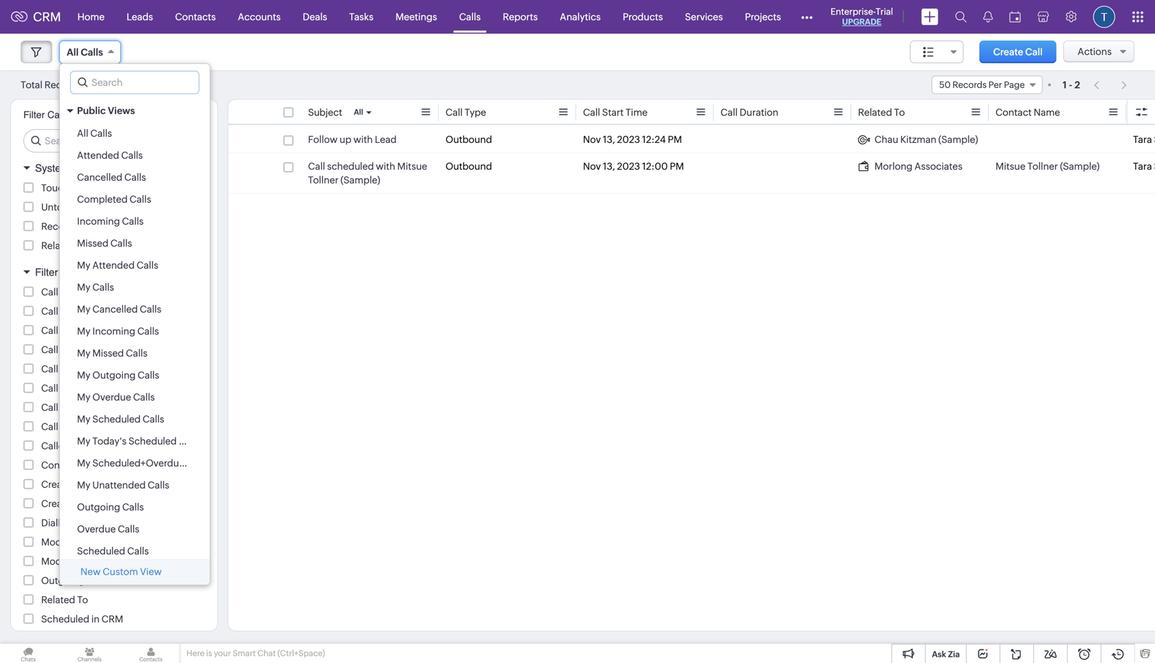 Task type: locate. For each thing, give the bounding box(es) containing it.
modified by
[[41, 537, 94, 548]]

records up 'fields'
[[77, 240, 114, 251]]

call start time up nov 13, 2023 12:24 pm
[[583, 107, 648, 118]]

1 2023 from the top
[[617, 134, 640, 145]]

1 vertical spatial outgoing
[[77, 502, 120, 513]]

0 vertical spatial duration
[[740, 107, 779, 118]]

up
[[340, 134, 351, 145]]

2 vertical spatial all
[[77, 128, 88, 139]]

scheduled calls
[[77, 546, 149, 557]]

0 vertical spatial 13,
[[603, 134, 615, 145]]

1 vertical spatial nov
[[583, 161, 601, 172]]

total
[[21, 79, 43, 90]]

in
[[91, 614, 100, 625]]

create menu element
[[913, 0, 947, 33]]

missed
[[77, 238, 108, 249], [92, 348, 124, 359]]

8 my from the top
[[77, 414, 90, 425]]

chau
[[875, 134, 899, 145]]

0 horizontal spatial to
[[77, 595, 88, 606]]

related
[[858, 107, 892, 118], [41, 240, 75, 251], [41, 595, 75, 606]]

row group containing follow up with lead
[[228, 127, 1155, 194]]

None field
[[910, 41, 964, 63]]

records inside field
[[953, 80, 987, 90]]

outbound
[[446, 134, 492, 145], [446, 161, 492, 172]]

my down id
[[77, 458, 90, 469]]

calls link
[[448, 0, 492, 33]]

call inside the call scheduled with mitsue tollner (sample)
[[308, 161, 325, 172]]

missed calls
[[77, 238, 132, 249]]

1 horizontal spatial type
[[465, 107, 486, 118]]

navigation
[[1087, 75, 1135, 95]]

calls down my scheduled+overdue calls for today
[[148, 480, 169, 491]]

mitsue
[[397, 161, 427, 172], [996, 161, 1026, 172]]

call start time
[[583, 107, 648, 118], [41, 402, 106, 413]]

0 horizontal spatial tollner
[[308, 175, 339, 186]]

1 vertical spatial overdue
[[77, 524, 116, 535]]

1 vertical spatial tollner
[[308, 175, 339, 186]]

time up nov 13, 2023 12:24 pm
[[626, 107, 648, 118]]

row group
[[228, 127, 1155, 194]]

to
[[894, 107, 905, 118], [77, 595, 88, 606]]

all inside 'field'
[[67, 47, 79, 58]]

my overdue calls
[[77, 392, 155, 403]]

outgoing
[[92, 370, 136, 381], [77, 502, 120, 513], [41, 576, 84, 587]]

7 my from the top
[[77, 392, 90, 403]]

0 vertical spatial related
[[858, 107, 892, 118]]

1 modified from the top
[[41, 537, 81, 548]]

call start time down result
[[41, 402, 106, 413]]

for
[[210, 458, 223, 469]]

1 vertical spatial tara
[[1133, 161, 1152, 172]]

record action
[[41, 221, 105, 232]]

0 horizontal spatial related to
[[41, 595, 88, 606]]

calls down completed calls
[[122, 216, 144, 227]]

crm left home link
[[33, 10, 61, 24]]

1 horizontal spatial (sample)
[[939, 134, 978, 145]]

tara
[[1133, 134, 1152, 145], [1133, 161, 1152, 172]]

0 vertical spatial outgoing
[[92, 370, 136, 381]]

nov
[[583, 134, 601, 145], [583, 161, 601, 172]]

services link
[[674, 0, 734, 33]]

2 tara s from the top
[[1133, 161, 1155, 172]]

system defined filters button
[[11, 156, 217, 181]]

pm right 12:00
[[670, 161, 684, 172]]

1 horizontal spatial call start time
[[583, 107, 648, 118]]

my down related records action
[[77, 260, 90, 271]]

1 tara s from the top
[[1133, 134, 1155, 145]]

2023 left 12:24 at the top right
[[617, 134, 640, 145]]

all up follow up with lead
[[354, 108, 363, 117]]

missed down (in
[[92, 348, 124, 359]]

1 horizontal spatial with
[[376, 161, 395, 172]]

5 my from the top
[[77, 348, 90, 359]]

pm for nov 13, 2023 12:24 pm
[[668, 134, 682, 145]]

call result
[[41, 383, 88, 394]]

0 horizontal spatial (sample)
[[341, 175, 380, 186]]

pm for nov 13, 2023 12:00 pm
[[670, 161, 684, 172]]

incoming down untouched records
[[77, 216, 120, 227]]

mitsue tollner (sample)
[[996, 161, 1100, 172]]

with right up at the top of page
[[353, 134, 373, 145]]

2 s from the top
[[1154, 161, 1155, 172]]

1 my from the top
[[77, 260, 90, 271]]

incoming up the my missed calls
[[92, 326, 135, 337]]

scheduled left in
[[41, 614, 89, 625]]

0 vertical spatial outbound
[[446, 134, 492, 145]]

search element
[[947, 0, 975, 34]]

public views region
[[60, 122, 252, 629]]

attended down missed calls
[[92, 260, 135, 271]]

2 tara from the top
[[1133, 161, 1152, 172]]

overdue down outgoing calls
[[77, 524, 116, 535]]

start down result
[[60, 402, 82, 413]]

records for related
[[77, 240, 114, 251]]

records up completed
[[83, 183, 119, 194]]

accounts link
[[227, 0, 292, 33]]

my up id
[[77, 414, 90, 425]]

1 vertical spatial call type
[[41, 422, 82, 433]]

related to up scheduled in crm
[[41, 595, 88, 606]]

9 my from the top
[[77, 436, 90, 447]]

0 horizontal spatial with
[[353, 134, 373, 145]]

my down purpose
[[77, 392, 90, 403]]

1 s from the top
[[1154, 134, 1155, 145]]

2 right the -
[[1075, 79, 1080, 90]]

missed down record action
[[77, 238, 108, 249]]

filter for filter by fields
[[35, 266, 58, 278]]

records right total
[[44, 79, 81, 90]]

0 vertical spatial nov
[[583, 134, 601, 145]]

attended calls
[[77, 150, 143, 161]]

2023 for 12:24
[[617, 134, 640, 145]]

2 outbound from the top
[[446, 161, 492, 172]]

0 vertical spatial contact
[[996, 107, 1032, 118]]

2 inside total records 2
[[83, 80, 89, 90]]

with inside the call scheduled with mitsue tollner (sample)
[[376, 161, 395, 172]]

2 modified from the top
[[41, 556, 81, 567]]

created up dialled
[[41, 499, 77, 510]]

search text field up system defined filters dropdown button
[[24, 130, 206, 152]]

call agenda
[[41, 287, 95, 298]]

today's
[[92, 436, 127, 447]]

2 13, from the top
[[603, 161, 615, 172]]

0 vertical spatial all calls
[[67, 47, 103, 58]]

1 vertical spatial s
[[1154, 161, 1155, 172]]

1 vertical spatial type
[[60, 422, 82, 433]]

1 vertical spatial tara s
[[1133, 161, 1155, 172]]

0 vertical spatial attended
[[77, 150, 119, 161]]

time
[[626, 107, 648, 118], [84, 402, 106, 413], [79, 499, 101, 510], [83, 556, 105, 567]]

duration
[[740, 107, 779, 118], [60, 306, 99, 317], [60, 325, 99, 336]]

3 my from the top
[[77, 304, 90, 315]]

2 up public
[[83, 80, 89, 90]]

crm right in
[[102, 614, 123, 625]]

all calls down public
[[77, 128, 112, 139]]

1 vertical spatial name
[[79, 460, 106, 471]]

(sample) for chau kitzman (sample)
[[939, 134, 978, 145]]

by inside filter by fields dropdown button
[[61, 266, 73, 278]]

0 horizontal spatial start
[[60, 402, 82, 413]]

my for my cancelled calls
[[77, 304, 90, 315]]

my missed calls
[[77, 348, 148, 359]]

0 vertical spatial tara s
[[1133, 134, 1155, 145]]

0 horizontal spatial name
[[79, 460, 106, 471]]

1 vertical spatial to
[[77, 595, 88, 606]]

related to
[[858, 107, 905, 118], [41, 595, 88, 606]]

0 vertical spatial contact name
[[996, 107, 1060, 118]]

12:00
[[642, 161, 668, 172]]

my outgoing calls
[[77, 370, 159, 381]]

contact down page
[[996, 107, 1032, 118]]

nov for nov 13, 2023 12:00 pm
[[583, 161, 601, 172]]

0 vertical spatial s
[[1154, 134, 1155, 145]]

my for my overdue calls
[[77, 392, 90, 403]]

contact down caller id
[[41, 460, 77, 471]]

related up scheduled in crm
[[41, 595, 75, 606]]

records for 50
[[953, 80, 987, 90]]

all up total records 2
[[67, 47, 79, 58]]

action up related records action
[[75, 221, 105, 232]]

13, up the nov 13, 2023 12:00 pm
[[603, 134, 615, 145]]

filter for filter calls by
[[23, 109, 45, 120]]

contacts image
[[123, 644, 179, 664]]

call
[[1025, 46, 1043, 57], [446, 107, 463, 118], [583, 107, 600, 118], [721, 107, 738, 118], [1133, 107, 1150, 118], [308, 161, 325, 172], [41, 287, 58, 298], [41, 306, 58, 317], [41, 325, 58, 336], [41, 345, 58, 356], [41, 364, 58, 375], [41, 383, 58, 394], [41, 402, 58, 413], [41, 422, 58, 433], [86, 576, 103, 587]]

1 13, from the top
[[603, 134, 615, 145]]

completed calls
[[77, 194, 151, 205]]

all inside the public views region
[[77, 128, 88, 139]]

0 horizontal spatial call type
[[41, 422, 82, 433]]

search text field up public views dropdown button
[[71, 72, 199, 94]]

contacts
[[175, 11, 216, 22]]

attended
[[77, 150, 119, 161], [92, 260, 135, 271]]

total records 2
[[21, 79, 89, 90]]

contact name down page
[[996, 107, 1060, 118]]

filters
[[111, 162, 139, 174]]

0 vertical spatial with
[[353, 134, 373, 145]]

filter up call agenda in the top of the page
[[35, 266, 58, 278]]

Other Modules field
[[792, 6, 822, 28]]

nov down nov 13, 2023 12:24 pm
[[583, 161, 601, 172]]

1 horizontal spatial to
[[894, 107, 905, 118]]

1 vertical spatial incoming
[[92, 326, 135, 337]]

by down number
[[83, 537, 94, 548]]

0 vertical spatial by
[[61, 266, 73, 278]]

create menu image
[[921, 9, 939, 25]]

0 horizontal spatial 2
[[83, 80, 89, 90]]

time up the outgoing call status
[[83, 556, 105, 567]]

nov up the nov 13, 2023 12:00 pm
[[583, 134, 601, 145]]

chats image
[[0, 644, 57, 664]]

by
[[61, 266, 73, 278], [79, 479, 90, 490], [83, 537, 94, 548]]

related to up chau
[[858, 107, 905, 118]]

1 nov from the top
[[583, 134, 601, 145]]

records up 'incoming calls'
[[93, 202, 130, 213]]

calls left for
[[186, 458, 208, 469]]

2 2023 from the top
[[617, 161, 640, 172]]

modified
[[41, 537, 81, 548], [41, 556, 81, 567]]

1 horizontal spatial call type
[[446, 107, 486, 118]]

my left the today's
[[77, 436, 90, 447]]

name up mitsue tollner (sample) link
[[1034, 107, 1060, 118]]

modified down modified by
[[41, 556, 81, 567]]

with for scheduled
[[376, 161, 395, 172]]

meetings link
[[385, 0, 448, 33]]

associates
[[915, 161, 963, 172]]

6 my from the top
[[77, 370, 90, 381]]

public views button
[[60, 99, 210, 122]]

agenda
[[60, 287, 95, 298]]

ask zia
[[932, 650, 960, 659]]

0 horizontal spatial action
[[75, 221, 105, 232]]

calls down home
[[81, 47, 103, 58]]

dialled number
[[41, 518, 111, 529]]

deals
[[303, 11, 327, 22]]

created for created time
[[41, 499, 77, 510]]

0 vertical spatial all
[[67, 47, 79, 58]]

all calls inside the public views region
[[77, 128, 112, 139]]

11 my from the top
[[77, 480, 90, 491]]

all calls down home
[[67, 47, 103, 58]]

1 vertical spatial call duration
[[41, 306, 99, 317]]

1 vertical spatial pm
[[670, 161, 684, 172]]

time down result
[[84, 402, 106, 413]]

calls up new custom view "link"
[[127, 546, 149, 557]]

outgoing up number
[[77, 502, 120, 513]]

my calls
[[77, 282, 114, 293]]

my down 'fields'
[[77, 282, 90, 293]]

my for my today's scheduled calls
[[77, 436, 90, 447]]

1 vertical spatial search text field
[[24, 130, 206, 152]]

2 vertical spatial by
[[83, 537, 94, 548]]

records
[[44, 79, 81, 90], [953, 80, 987, 90], [83, 183, 119, 194], [93, 202, 130, 213], [77, 240, 114, 251]]

dialled
[[41, 518, 72, 529]]

1 vertical spatial with
[[376, 161, 395, 172]]

defined
[[72, 162, 108, 174]]

1 vertical spatial 13,
[[603, 161, 615, 172]]

calls up scheduled calls
[[118, 524, 139, 535]]

calls down seconds)
[[126, 348, 148, 359]]

2 vertical spatial (sample)
[[341, 175, 380, 186]]

id
[[69, 441, 79, 452]]

pm right 12:24 at the top right
[[668, 134, 682, 145]]

1 vertical spatial contact
[[41, 460, 77, 471]]

1 created from the top
[[41, 479, 77, 490]]

2023 left 12:00
[[617, 161, 640, 172]]

by up created time
[[79, 479, 90, 490]]

2 created from the top
[[41, 499, 77, 510]]

unattended
[[92, 480, 146, 491]]

1 vertical spatial missed
[[92, 348, 124, 359]]

1 outbound from the top
[[446, 134, 492, 145]]

my for my missed calls
[[77, 348, 90, 359]]

0 vertical spatial to
[[894, 107, 905, 118]]

by up call agenda in the top of the page
[[61, 266, 73, 278]]

4 my from the top
[[77, 326, 90, 337]]

filter
[[23, 109, 45, 120], [35, 266, 58, 278]]

0 vertical spatial created
[[41, 479, 77, 490]]

1 vertical spatial by
[[79, 479, 90, 490]]

1 tara from the top
[[1133, 134, 1152, 145]]

filter down total
[[23, 109, 45, 120]]

with down lead on the top of page
[[376, 161, 395, 172]]

0 vertical spatial related to
[[858, 107, 905, 118]]

modified down dialled
[[41, 537, 81, 548]]

0 vertical spatial modified
[[41, 537, 81, 548]]

1 vertical spatial created
[[41, 499, 77, 510]]

accounts
[[238, 11, 281, 22]]

contact name down id
[[41, 460, 106, 471]]

1 horizontal spatial crm
[[102, 614, 123, 625]]

records for untouched
[[93, 202, 130, 213]]

Search text field
[[71, 72, 199, 94], [24, 130, 206, 152]]

13, down nov 13, 2023 12:24 pm
[[603, 161, 615, 172]]

1 horizontal spatial start
[[602, 107, 624, 118]]

0 vertical spatial missed
[[77, 238, 108, 249]]

outgoing for call
[[41, 576, 84, 587]]

call type
[[446, 107, 486, 118], [41, 422, 82, 433]]

my up created time
[[77, 480, 90, 491]]

0 vertical spatial (sample)
[[939, 134, 978, 145]]

scheduled in crm
[[41, 614, 123, 625]]

1 vertical spatial crm
[[102, 614, 123, 625]]

2 nov from the top
[[583, 161, 601, 172]]

touched
[[41, 183, 81, 194]]

related down record
[[41, 240, 75, 251]]

2 mitsue from the left
[[996, 161, 1026, 172]]

2 my from the top
[[77, 282, 90, 293]]

home
[[77, 11, 105, 22]]

10 my from the top
[[77, 458, 90, 469]]

filter calls by
[[23, 109, 82, 120]]

my down agenda
[[77, 304, 90, 315]]

calls up completed calls
[[124, 172, 146, 183]]

created up created time
[[41, 479, 77, 490]]

trial
[[876, 7, 893, 17]]

call purpose
[[41, 364, 97, 375]]

s for chau kitzman (sample)
[[1154, 134, 1155, 145]]

0 vertical spatial name
[[1034, 107, 1060, 118]]

1 horizontal spatial mitsue
[[996, 161, 1026, 172]]

0 vertical spatial crm
[[33, 10, 61, 24]]

2 for total records 2
[[83, 80, 89, 90]]

to up chau
[[894, 107, 905, 118]]

filter by fields button
[[11, 260, 217, 285]]

0 horizontal spatial mitsue
[[397, 161, 427, 172]]

overdue down my outgoing calls
[[92, 392, 131, 403]]

1 vertical spatial modified
[[41, 556, 81, 567]]

12:24
[[642, 134, 666, 145]]

2 horizontal spatial (sample)
[[1060, 161, 1100, 172]]

new custom view
[[80, 567, 162, 578]]

modified for modified time
[[41, 556, 81, 567]]

13,
[[603, 134, 615, 145], [603, 161, 615, 172]]

0 horizontal spatial call start time
[[41, 402, 106, 413]]

action up my attended calls
[[116, 240, 146, 251]]

attended up defined
[[77, 150, 119, 161]]

1 horizontal spatial tollner
[[1028, 161, 1058, 172]]

enterprise-
[[831, 7, 876, 17]]

to up scheduled in crm
[[77, 595, 88, 606]]

records right 50
[[953, 80, 987, 90]]

your
[[214, 649, 231, 658]]

my up owner at the bottom
[[77, 326, 90, 337]]

0 vertical spatial pm
[[668, 134, 682, 145]]

0 horizontal spatial contact name
[[41, 460, 106, 471]]

1 vertical spatial outbound
[[446, 161, 492, 172]]

1 mitsue from the left
[[397, 161, 427, 172]]

my up result
[[77, 370, 90, 381]]

2023 for 12:00
[[617, 161, 640, 172]]

1 vertical spatial cancelled
[[92, 304, 138, 315]]

0 vertical spatial filter
[[23, 109, 45, 120]]

cancelled
[[77, 172, 122, 183], [92, 304, 138, 315]]

custom
[[103, 567, 138, 578]]

2
[[1075, 79, 1080, 90], [83, 80, 89, 90]]

filter inside filter by fields dropdown button
[[35, 266, 58, 278]]

2 vertical spatial outgoing
[[41, 576, 84, 587]]

my up purpose
[[77, 348, 90, 359]]

profile image
[[1093, 6, 1115, 28]]

1 vertical spatial 2023
[[617, 161, 640, 172]]

0 vertical spatial tara
[[1133, 134, 1152, 145]]

all calls inside 'field'
[[67, 47, 103, 58]]



Task type: describe. For each thing, give the bounding box(es) containing it.
chat
[[257, 649, 276, 658]]

morlong associates link
[[858, 160, 963, 173]]

nov for nov 13, 2023 12:24 pm
[[583, 134, 601, 145]]

1 vertical spatial start
[[60, 402, 82, 413]]

13, for nov 13, 2023 12:00 pm
[[603, 161, 615, 172]]

calls down filters
[[130, 194, 151, 205]]

tara s for chau kitzman (sample)
[[1133, 134, 1155, 145]]

0 vertical spatial incoming
[[77, 216, 120, 227]]

search image
[[955, 11, 967, 23]]

upgrade
[[842, 17, 882, 26]]

result
[[60, 383, 88, 394]]

13, for nov 13, 2023 12:24 pm
[[603, 134, 615, 145]]

0 vertical spatial tollner
[[1028, 161, 1058, 172]]

call inside button
[[1025, 46, 1043, 57]]

my today's scheduled calls
[[77, 436, 200, 447]]

call scheduled with mitsue tollner (sample) link
[[308, 160, 432, 187]]

by for created
[[79, 479, 90, 490]]

1 vertical spatial attended
[[92, 260, 135, 271]]

0 vertical spatial call start time
[[583, 107, 648, 118]]

deals link
[[292, 0, 338, 33]]

modified for modified by
[[41, 537, 81, 548]]

with for up
[[353, 134, 373, 145]]

calls inside 'field'
[[81, 47, 103, 58]]

records for total
[[44, 79, 81, 90]]

-
[[1069, 79, 1073, 90]]

0 vertical spatial start
[[602, 107, 624, 118]]

subject
[[308, 107, 342, 118]]

is
[[206, 649, 212, 658]]

0 vertical spatial type
[[465, 107, 486, 118]]

time up number
[[79, 499, 101, 510]]

system
[[35, 162, 69, 174]]

1 vertical spatial related
[[41, 240, 75, 251]]

1 vertical spatial duration
[[60, 306, 99, 317]]

1 horizontal spatial contact name
[[996, 107, 1060, 118]]

crm link
[[11, 10, 61, 24]]

(ctrl+space)
[[277, 649, 325, 658]]

2 vertical spatial duration
[[60, 325, 99, 336]]

channels image
[[61, 644, 118, 664]]

records for touched
[[83, 183, 119, 194]]

outbound for call scheduled with mitsue tollner (sample)
[[446, 161, 492, 172]]

create call button
[[980, 41, 1057, 63]]

0 horizontal spatial crm
[[33, 10, 61, 24]]

my incoming calls
[[77, 326, 159, 337]]

follow up with lead link
[[308, 133, 397, 146]]

here
[[186, 649, 205, 658]]

new custom view link
[[60, 560, 210, 585]]

kitzman
[[900, 134, 937, 145]]

my unattended calls
[[77, 480, 169, 491]]

call o
[[1133, 107, 1155, 118]]

nov 13, 2023 12:00 pm
[[583, 161, 684, 172]]

fields
[[76, 266, 103, 278]]

0 vertical spatial overdue
[[92, 392, 131, 403]]

calls left 'by'
[[47, 109, 69, 120]]

today
[[225, 458, 252, 469]]

0 horizontal spatial contact
[[41, 460, 77, 471]]

s for morlong associates
[[1154, 161, 1155, 172]]

follow up with lead
[[308, 134, 397, 145]]

cancelled calls
[[77, 172, 146, 183]]

scheduled down my overdue calls
[[92, 414, 141, 425]]

outgoing calls
[[77, 502, 144, 513]]

incoming calls
[[77, 216, 144, 227]]

1
[[1063, 79, 1067, 90]]

chau kitzman (sample) link
[[858, 133, 978, 146]]

my for my unattended calls
[[77, 480, 90, 491]]

untouched records
[[41, 202, 130, 213]]

related records action
[[41, 240, 146, 251]]

calls up my overdue calls
[[138, 370, 159, 381]]

status
[[105, 576, 134, 587]]

tollner inside the call scheduled with mitsue tollner (sample)
[[308, 175, 339, 186]]

projects link
[[734, 0, 792, 33]]

1 vertical spatial contact name
[[41, 460, 106, 471]]

All Calls field
[[59, 41, 121, 64]]

(sample) for mitsue tollner (sample)
[[1060, 161, 1100, 172]]

outgoing for calls
[[77, 502, 120, 513]]

calls up my attended calls
[[110, 238, 132, 249]]

nov 13, 2023 12:24 pm
[[583, 134, 682, 145]]

calls left the reports
[[459, 11, 481, 22]]

signals image
[[983, 11, 993, 23]]

1 - 2
[[1063, 79, 1080, 90]]

my attended calls
[[77, 260, 158, 271]]

touched records
[[41, 183, 119, 194]]

1 vertical spatial all
[[354, 108, 363, 117]]

purpose
[[60, 364, 97, 375]]

scheduled up my scheduled+overdue calls for today
[[128, 436, 177, 447]]

outgoing call status
[[41, 576, 134, 587]]

50 Records Per Page field
[[932, 76, 1043, 94]]

my for my scheduled calls
[[77, 414, 90, 425]]

contacts link
[[164, 0, 227, 33]]

scheduled
[[327, 161, 374, 172]]

chau kitzman (sample)
[[875, 134, 978, 145]]

meetings
[[396, 11, 437, 22]]

2 for 1 - 2
[[1075, 79, 1080, 90]]

caller
[[41, 441, 67, 452]]

view
[[140, 567, 162, 578]]

calls down public views
[[90, 128, 112, 139]]

my for my scheduled+overdue calls for today
[[77, 458, 90, 469]]

0 horizontal spatial call duration
[[41, 306, 99, 317]]

0 vertical spatial search text field
[[71, 72, 199, 94]]

1 horizontal spatial name
[[1034, 107, 1060, 118]]

scheduled+overdue
[[92, 458, 185, 469]]

tasks link
[[338, 0, 385, 33]]

0 vertical spatial cancelled
[[77, 172, 122, 183]]

calls up my today's scheduled calls
[[143, 414, 164, 425]]

tara s for morlong associates
[[1133, 161, 1155, 172]]

my for my outgoing calls
[[77, 370, 90, 381]]

views
[[108, 105, 135, 116]]

seconds)
[[114, 325, 155, 336]]

mitsue inside the call scheduled with mitsue tollner (sample)
[[397, 161, 427, 172]]

morlong associates
[[875, 161, 963, 172]]

profile element
[[1085, 0, 1124, 33]]

number
[[74, 518, 111, 529]]

signals element
[[975, 0, 1001, 34]]

products link
[[612, 0, 674, 33]]

2 vertical spatial related
[[41, 595, 75, 606]]

morlong
[[875, 161, 913, 172]]

created time
[[41, 499, 101, 510]]

call owner
[[41, 345, 91, 356]]

outbound for follow up with lead
[[446, 134, 492, 145]]

my scheduled calls
[[77, 414, 164, 425]]

1 horizontal spatial contact
[[996, 107, 1032, 118]]

actions
[[1078, 46, 1112, 57]]

1 horizontal spatial related to
[[858, 107, 905, 118]]

0 vertical spatial call duration
[[721, 107, 779, 118]]

system defined filters
[[35, 162, 139, 174]]

new
[[80, 567, 101, 578]]

home link
[[66, 0, 116, 33]]

(sample) inside the call scheduled with mitsue tollner (sample)
[[341, 175, 380, 186]]

1 vertical spatial action
[[116, 240, 146, 251]]

calls up filters
[[121, 150, 143, 161]]

calls down my cancelled calls
[[137, 326, 159, 337]]

my cancelled calls
[[77, 304, 161, 315]]

per
[[989, 80, 1002, 90]]

call duration (in seconds)
[[41, 325, 155, 336]]

mitsue tollner (sample) link
[[996, 160, 1100, 173]]

untouched
[[41, 202, 91, 213]]

my for my incoming calls
[[77, 326, 90, 337]]

scheduled down overdue calls
[[77, 546, 125, 557]]

completed
[[77, 194, 128, 205]]

create call
[[993, 46, 1043, 57]]

0 vertical spatial call type
[[446, 107, 486, 118]]

my for my calls
[[77, 282, 90, 293]]

record
[[41, 221, 73, 232]]

0 horizontal spatial type
[[60, 422, 82, 433]]

tara for morlong associates
[[1133, 161, 1152, 172]]

size image
[[923, 46, 934, 58]]

create
[[993, 46, 1024, 57]]

public views
[[77, 105, 135, 116]]

lead
[[375, 134, 397, 145]]

calls up seconds)
[[140, 304, 161, 315]]

calendar image
[[1009, 11, 1021, 22]]

0 vertical spatial action
[[75, 221, 105, 232]]

tara for chau kitzman (sample)
[[1133, 134, 1152, 145]]

calls down my unattended calls
[[122, 502, 144, 513]]

call scheduled with mitsue tollner (sample)
[[308, 161, 427, 186]]

created for created by
[[41, 479, 77, 490]]

calls up my scheduled calls
[[133, 392, 155, 403]]

reports link
[[492, 0, 549, 33]]

calls down 'fields'
[[92, 282, 114, 293]]

my for my attended calls
[[77, 260, 90, 271]]

(in
[[101, 325, 112, 336]]

by for modified
[[83, 537, 94, 548]]

follow
[[308, 134, 338, 145]]

calls up my cancelled calls
[[137, 260, 158, 271]]

created by
[[41, 479, 90, 490]]

by for filter
[[61, 266, 73, 278]]

calls up my scheduled+overdue calls for today
[[179, 436, 200, 447]]



Task type: vqa. For each thing, say whether or not it's contained in the screenshot.
the approvals
no



